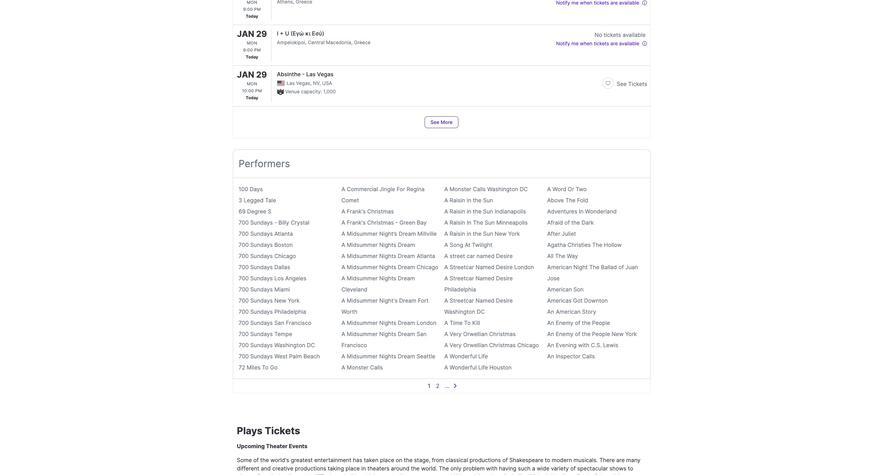 Task type: locate. For each thing, give the bounding box(es) containing it.
of down an enemy of the people "link"
[[575, 331, 581, 337]]

desire inside a streetcar named desire philadelphia
[[496, 275, 513, 282]]

sundays down 700 sundays atlanta link
[[250, 241, 273, 248]]

an for an evening with c.s. lewis
[[547, 342, 555, 349]]

of down spectacular on the right of page
[[592, 473, 597, 475]]

mon inside the jan 29 mon 9:00 pm today
[[247, 40, 257, 46]]

1 vertical spatial wonderful
[[450, 364, 477, 371]]

midsummer for a midsummer nights dream atlanta
[[347, 253, 378, 259]]

jan up 10:00
[[237, 70, 254, 80]]

0 vertical spatial chicago
[[275, 253, 296, 259]]

sundays for los
[[250, 275, 273, 282]]

1 very from the top
[[450, 331, 462, 337]]

pm inside the jan 29 mon 9:00 pm today
[[254, 47, 261, 53]]

las up las vegas, nv, usa
[[306, 71, 316, 78]]

1 horizontal spatial to
[[464, 319, 471, 326]]

3 raisin from the top
[[450, 219, 465, 226]]

the up "and"
[[260, 457, 269, 464]]

an down americas
[[547, 308, 555, 315]]

2 orwellian from the top
[[463, 342, 488, 349]]

absinthe - las vegas
[[277, 71, 334, 78]]

10 700 from the top
[[239, 319, 249, 326]]

3 desire from the top
[[496, 275, 513, 282]]

4 nights from the top
[[379, 275, 397, 282]]

desire inside a streetcar named desire washington dc
[[496, 297, 513, 304]]

san up the seattle
[[417, 331, 427, 337]]

2 vertical spatial dc
[[307, 342, 315, 349]]

0 vertical spatial very
[[450, 331, 462, 337]]

named for washington
[[476, 297, 495, 304]]

1 desire from the top
[[496, 253, 513, 259]]

see for see more
[[431, 119, 440, 125]]

10 sundays from the top
[[250, 319, 273, 326]]

1 midsummer from the top
[[347, 230, 378, 237]]

an left evening
[[547, 342, 555, 349]]

11 700 from the top
[[239, 331, 249, 337]]

named down named at the bottom of the page
[[476, 264, 495, 271]]

very for a very orwellian christmas chicago
[[450, 342, 462, 349]]

2 streetcar from the top
[[450, 275, 474, 282]]

1 vertical spatial from
[[258, 473, 270, 475]]

new down miami on the left bottom
[[275, 297, 286, 304]]

to left the see
[[419, 473, 425, 475]]

macedonia,
[[326, 39, 353, 45]]

+
[[280, 30, 284, 37]]

sundays for new
[[250, 297, 273, 304]]

american down americas
[[556, 308, 581, 315]]

1,000
[[323, 88, 336, 94]]

degree
[[247, 208, 266, 215]]

29 inside 'jan 29 mon 10:00 pm today'
[[256, 70, 267, 80]]

francisco
[[286, 319, 312, 326], [342, 342, 367, 349]]

nights inside a midsummer nights dream cleveland
[[379, 275, 397, 282]]

0 vertical spatial frank's
[[347, 208, 366, 215]]

1 vertical spatial tickets
[[265, 425, 300, 437]]

sundays up 700 sundays dallas link
[[250, 253, 273, 259]]

sundays for dallas
[[250, 264, 273, 271]]

a for a commercial jingle for regina comet
[[342, 186, 345, 193]]

of left juan
[[619, 264, 624, 271]]

1 today from the top
[[246, 14, 258, 19]]

midsummer inside a midsummer nights dream san francisco
[[347, 331, 378, 337]]

2 horizontal spatial -
[[396, 219, 398, 226]]

700 for 700 sundays west palm beach
[[239, 353, 249, 360]]

700 sundays miami
[[239, 286, 290, 293]]

today inside the jan 29 mon 9:00 pm today
[[246, 54, 258, 60]]

1 vertical spatial productions
[[295, 465, 326, 472]]

no tickets available
[[595, 31, 646, 38]]

0 vertical spatial place
[[380, 457, 394, 464]]

s
[[268, 208, 272, 215]]

0 horizontal spatial in
[[467, 219, 472, 226]]

san inside a midsummer nights dream san francisco
[[417, 331, 427, 337]]

2 horizontal spatial washington
[[488, 186, 518, 193]]

2 sundays from the top
[[250, 230, 273, 237]]

0 vertical spatial washington
[[488, 186, 518, 193]]

dream down a midsummer nights dream chicago link
[[398, 275, 415, 282]]

9 sundays from the top
[[250, 308, 273, 315]]

3 streetcar from the top
[[450, 297, 474, 304]]

philadelphia inside a streetcar named desire philadelphia
[[445, 286, 476, 293]]

available up tooltip icon
[[623, 31, 646, 38]]

very for a very orwellian christmas
[[450, 331, 462, 337]]

2 9:00 from the top
[[243, 47, 253, 53]]

0 horizontal spatial las
[[287, 80, 295, 86]]

or
[[568, 186, 574, 193]]

700 for 700 sundays atlanta
[[239, 230, 249, 237]]

twilight
[[472, 241, 493, 248]]

can
[[294, 473, 304, 475]]

midsummer for a midsummer nights dream cleveland
[[347, 275, 378, 282]]

dream down "a midsummer nights dream atlanta"
[[398, 264, 415, 271]]

a midsummer nights dream atlanta
[[342, 253, 435, 259]]

an for an enemy of the people new york
[[547, 331, 555, 337]]

0 vertical spatial people
[[592, 319, 610, 326]]

1 9:00 from the top
[[243, 7, 253, 12]]

9:00 pm today
[[243, 7, 261, 19]]

an for an inspector calls
[[547, 353, 555, 360]]

700 sundays san francisco link
[[239, 319, 312, 326]]

jan for i + u (εγώ κι εσύ)
[[237, 29, 254, 39]]

1 horizontal spatial from
[[432, 457, 444, 464]]

sundays up 700 sundays tempe
[[250, 319, 273, 326]]

an down an enemy of the people
[[547, 331, 555, 337]]

7 sundays from the top
[[250, 286, 273, 293]]

an inspector calls
[[547, 353, 595, 360]]

ages,
[[599, 473, 614, 475]]

6 700 from the top
[[239, 275, 249, 282]]

a wonderful life
[[445, 353, 488, 360]]

700 for 700 sundays miami
[[239, 286, 249, 293]]

2 vertical spatial washington
[[275, 342, 305, 349]]

the inside some of the world's greatest entertainment has taken place on the stage, from classical productions of shakespeare to modern musicals. there are many different and creative productions taking place in theaters around the world. the only problem with having such a wide variety of spectacular shows to choose from is that it can be difficult to decide which one you'll want to see next. with acclaimed musicals like wicked, hamilton, rock of ages, mam
[[439, 465, 449, 472]]

0 horizontal spatial calls
[[370, 364, 383, 371]]

4 desire from the top
[[496, 297, 513, 304]]

to for go
[[262, 364, 269, 371]]

a raisin in the sun indianapolis
[[445, 208, 526, 215]]

1 life from the top
[[479, 353, 488, 360]]

1 vertical spatial with
[[487, 465, 498, 472]]

with inside some of the world's greatest entertainment has taken place on the stage, from classical productions of shakespeare to modern musicals. there are many different and creative productions taking place in theaters around the world. the only problem with having such a wide variety of spectacular shows to choose from is that it can be difficult to decide which one you'll want to see next. with acclaimed musicals like wicked, hamilton, rock of ages, mam
[[487, 465, 498, 472]]

i + u (εγώ κι εσύ) ampelokipoi, central macedonia, greece
[[277, 30, 371, 45]]

a for a streetcar named desire london
[[445, 264, 448, 271]]

2 desire from the top
[[496, 264, 513, 271]]

700 for 700 sundays tempe
[[239, 331, 249, 337]]

2 700 from the top
[[239, 230, 249, 237]]

very down time
[[450, 331, 462, 337]]

1 vertical spatial available
[[620, 40, 640, 46]]

inspector
[[556, 353, 581, 360]]

9 700 from the top
[[239, 308, 249, 315]]

nights down a midsummer nights dream chicago
[[379, 275, 397, 282]]

1 vertical spatial philadelphia
[[275, 308, 306, 315]]

700 sundays miami link
[[239, 286, 290, 293]]

9 midsummer from the top
[[347, 353, 378, 360]]

4 sundays from the top
[[250, 253, 273, 259]]

of up different
[[254, 457, 259, 464]]

to for kill
[[464, 319, 471, 326]]

1 horizontal spatial york
[[509, 230, 520, 237]]

only
[[451, 465, 462, 472]]

0 vertical spatial enemy
[[556, 319, 574, 326]]

calls for a monster calls
[[370, 364, 383, 371]]

frank's for a frank's christmas
[[347, 208, 366, 215]]

2 horizontal spatial new
[[612, 331, 624, 337]]

a for a midsummer night's dream millville
[[342, 230, 345, 237]]

13 sundays from the top
[[250, 353, 273, 360]]

want
[[405, 473, 418, 475]]

1 horizontal spatial washington
[[445, 308, 475, 315]]

2 very from the top
[[450, 342, 462, 349]]

jingle
[[380, 186, 395, 193]]

a inside a midsummer nights dream san francisco
[[342, 331, 345, 337]]

theater
[[266, 443, 288, 450]]

2 button
[[436, 382, 440, 390]]

dream left fort
[[399, 297, 417, 304]]

0 horizontal spatial atlanta
[[275, 230, 293, 237]]

29 inside the jan 29 mon 9:00 pm today
[[256, 29, 267, 39]]

wonderful for a wonderful life houston
[[450, 364, 477, 371]]

700 sundays philadelphia
[[239, 308, 306, 315]]

midsummer for a midsummer nights dream san francisco
[[347, 331, 378, 337]]

sun down a raisin in the sun minneapolis
[[483, 230, 493, 237]]

named inside a streetcar named desire washington dc
[[476, 297, 495, 304]]

a for a frank's christmas
[[342, 208, 345, 215]]

today
[[246, 14, 258, 19], [246, 54, 258, 60], [246, 95, 258, 100]]

desire
[[496, 253, 513, 259], [496, 264, 513, 271], [496, 275, 513, 282], [496, 297, 513, 304]]

700 for 700 sundays san francisco
[[239, 319, 249, 326]]

dream down "green"
[[399, 230, 416, 237]]

69
[[239, 208, 246, 215]]

frank's for a frank's christmas - green bay
[[347, 219, 366, 226]]

the down story
[[582, 319, 591, 326]]

7 700 from the top
[[239, 286, 249, 293]]

1 sundays from the top
[[250, 219, 273, 226]]

0 vertical spatial orwellian
[[463, 331, 488, 337]]

1 jan from the top
[[237, 29, 254, 39]]

in inside some of the world's greatest entertainment has taken place on the stage, from classical productions of shakespeare to modern musicals. there are many different and creative productions taking place in theaters around the world. the only problem with having such a wide variety of spectacular shows to choose from is that it can be difficult to decide which one you'll want to see next. with acclaimed musicals like wicked, hamilton, rock of ages, mam
[[362, 465, 366, 472]]

2 nights from the top
[[379, 253, 397, 259]]

in down fold
[[579, 208, 584, 215]]

10:00
[[242, 88, 254, 93]]

6 midsummer from the top
[[347, 297, 378, 304]]

0 vertical spatial from
[[432, 457, 444, 464]]

1 horizontal spatial san
[[417, 331, 427, 337]]

0 vertical spatial in
[[579, 208, 584, 215]]

1 vertical spatial london
[[417, 319, 437, 326]]

named down a streetcar named desire london link
[[476, 275, 495, 282]]

raisin for a raisin in the sun
[[450, 197, 465, 204]]

wonderful for a wonderful life
[[450, 353, 477, 360]]

1 horizontal spatial las
[[306, 71, 316, 78]]

calls down an evening with c.s. lewis link
[[582, 353, 595, 360]]

palm
[[289, 353, 302, 360]]

night's
[[379, 230, 397, 237]]

1 an from the top
[[547, 308, 555, 315]]

streetcar for a streetcar named desire london
[[450, 264, 474, 271]]

atlanta down millville
[[417, 253, 435, 259]]

1 frank's from the top
[[347, 208, 366, 215]]

mon inside 'jan 29 mon 10:00 pm today'
[[247, 81, 257, 86]]

0 horizontal spatial -
[[275, 219, 277, 226]]

after juliet
[[547, 230, 576, 237]]

new down minneapolis
[[495, 230, 507, 237]]

christmas
[[367, 208, 394, 215], [367, 219, 394, 226], [489, 331, 516, 337], [489, 342, 516, 349]]

are inside some of the world's greatest entertainment has taken place on the stage, from classical productions of shakespeare to modern musicals. there are many different and creative productions taking place in theaters around the world. the only problem with having such a wide variety of spectacular shows to choose from is that it can be difficult to decide which one you'll want to see next. with acclaimed musicals like wicked, hamilton, rock of ages, mam
[[617, 457, 625, 464]]

1 29 from the top
[[256, 29, 267, 39]]

0 horizontal spatial monster
[[347, 364, 369, 371]]

orwellian down the a very orwellian christmas
[[463, 342, 488, 349]]

0 horizontal spatial with
[[487, 465, 498, 472]]

5 an from the top
[[547, 353, 555, 360]]

a very orwellian christmas
[[445, 331, 516, 337]]

a for a song at twilight
[[445, 241, 448, 248]]

a for a midsummer nights dream cleveland
[[342, 275, 345, 282]]

0 horizontal spatial tickets
[[265, 425, 300, 437]]

seattle
[[417, 353, 436, 360]]

2 mon from the top
[[247, 81, 257, 86]]

are down no tickets available
[[611, 40, 618, 46]]

0 vertical spatial dc
[[520, 186, 528, 193]]

tickets up notify me when tickets are available button
[[604, 31, 622, 38]]

dream inside a midsummer nights dream cleveland
[[398, 275, 415, 282]]

1 vertical spatial monster
[[347, 364, 369, 371]]

philadelphia up 700 sundays san francisco link
[[275, 308, 306, 315]]

sundays down 700 sundays tempe link on the left
[[250, 342, 273, 349]]

1 horizontal spatial productions
[[470, 457, 501, 464]]

midsummer for a midsummer night's dream millville
[[347, 230, 378, 237]]

with
[[452, 473, 464, 475]]

a midsummer nights dream link
[[342, 241, 415, 248]]

in for a raisin in the sun
[[467, 197, 472, 204]]

place left on
[[380, 457, 394, 464]]

0 vertical spatial life
[[479, 353, 488, 360]]

commercial
[[347, 186, 378, 193]]

enemy down an american story link
[[556, 319, 574, 326]]

see
[[617, 80, 627, 87], [431, 119, 440, 125]]

2 people from the top
[[592, 331, 610, 337]]

5 nights from the top
[[379, 319, 397, 326]]

3 nights from the top
[[379, 264, 397, 271]]

calls up 'a raisin in the sun'
[[473, 186, 486, 193]]

3 today from the top
[[246, 95, 258, 100]]

5 sundays from the top
[[250, 264, 273, 271]]

very up a wonderful life
[[450, 342, 462, 349]]

2 vertical spatial york
[[626, 331, 637, 337]]

midsummer inside a midsummer night's dream fort worth
[[347, 297, 378, 304]]

named inside a streetcar named desire philadelphia
[[476, 275, 495, 282]]

adventures in wonderland link
[[547, 208, 617, 215]]

in down a raisin in the sun link
[[467, 208, 472, 215]]

dream for london
[[398, 319, 415, 326]]

pm for absinthe - las vegas
[[255, 88, 262, 93]]

regina
[[407, 186, 425, 193]]

new up lewis
[[612, 331, 624, 337]]

the up an evening with c.s. lewis link
[[582, 331, 591, 337]]

a for a raisin in the sun new york
[[445, 230, 448, 237]]

2 raisin from the top
[[450, 208, 465, 215]]

1 vertical spatial american
[[547, 286, 572, 293]]

0 horizontal spatial francisco
[[286, 319, 312, 326]]

- up vegas,
[[302, 71, 305, 78]]

5 midsummer from the top
[[347, 275, 378, 282]]

a for a very orwellian christmas chicago
[[445, 342, 448, 349]]

a inside a midsummer nights dream cleveland
[[342, 275, 345, 282]]

variety
[[551, 465, 569, 472]]

2 frank's from the top
[[347, 219, 366, 226]]

2 horizontal spatial calls
[[582, 353, 595, 360]]

2 vertical spatial new
[[612, 331, 624, 337]]

tickets for plays tickets
[[265, 425, 300, 437]]

today up 'jan 29 mon 10:00 pm today'
[[246, 54, 258, 60]]

the
[[566, 197, 576, 204], [473, 219, 483, 226], [593, 241, 603, 248], [555, 253, 566, 259], [590, 264, 600, 271], [439, 465, 449, 472]]

streetcar inside a streetcar named desire philadelphia
[[450, 275, 474, 282]]

see tickets
[[617, 80, 648, 87]]

0 vertical spatial philadelphia
[[445, 286, 476, 293]]

1 vertical spatial york
[[288, 297, 300, 304]]

sun down a raisin in the sun indianapolis
[[485, 219, 495, 226]]

ballad
[[601, 264, 617, 271]]

8 sundays from the top
[[250, 297, 273, 304]]

1 horizontal spatial calls
[[473, 186, 486, 193]]

1 raisin from the top
[[450, 197, 465, 204]]

cleveland
[[342, 286, 368, 293]]

one
[[378, 473, 388, 475]]

sundays down 700 sundays san francisco link
[[250, 331, 273, 337]]

0 vertical spatial london
[[515, 264, 534, 271]]

0 horizontal spatial to
[[262, 364, 269, 371]]

0 horizontal spatial productions
[[295, 465, 326, 472]]

streetcar
[[450, 264, 474, 271], [450, 275, 474, 282], [450, 297, 474, 304]]

1 named from the top
[[476, 264, 495, 271]]

jan for absinthe - las vegas
[[237, 70, 254, 80]]

3 midsummer from the top
[[347, 253, 378, 259]]

in
[[579, 208, 584, 215], [467, 219, 472, 226]]

a monster calls washington dc
[[445, 186, 528, 193]]

an left inspector
[[547, 353, 555, 360]]

upcoming theater events
[[237, 443, 308, 450]]

today down 10:00
[[246, 95, 258, 100]]

1 vertical spatial today
[[246, 54, 258, 60]]

0 vertical spatial las
[[306, 71, 316, 78]]

calls down a midsummer nights dream seattle link
[[370, 364, 383, 371]]

a inside a streetcar named desire philadelphia
[[445, 275, 448, 282]]

a for a time to kill
[[445, 319, 448, 326]]

sundays up 700 sundays boston
[[250, 230, 273, 237]]

2 horizontal spatial chicago
[[518, 342, 539, 349]]

5 700 from the top
[[239, 264, 249, 271]]

1 enemy from the top
[[556, 319, 574, 326]]

wonderful up a wonderful life houston
[[450, 353, 477, 360]]

a for a midsummer night's dream fort worth
[[342, 297, 345, 304]]

12 700 from the top
[[239, 342, 249, 349]]

orwellian down kill
[[463, 331, 488, 337]]

7 midsummer from the top
[[347, 319, 378, 326]]

american son
[[547, 286, 584, 293]]

nights for chicago
[[379, 264, 397, 271]]

has
[[353, 457, 363, 464]]

tickets inside button
[[594, 40, 609, 46]]

jan down 9:00 pm today
[[237, 29, 254, 39]]

tickets
[[629, 80, 648, 87], [265, 425, 300, 437]]

1 vertical spatial atlanta
[[417, 253, 435, 259]]

a for a raisin in the sun
[[445, 197, 448, 204]]

700 sundays new york
[[239, 297, 300, 304]]

2 life from the top
[[479, 364, 488, 371]]

a for a midsummer nights dream chicago
[[342, 264, 345, 271]]

2 an from the top
[[547, 319, 555, 326]]

nv,
[[313, 80, 321, 86]]

1 horizontal spatial monster
[[450, 186, 472, 193]]

people for an enemy of the people
[[592, 319, 610, 326]]

a
[[342, 186, 345, 193], [445, 186, 448, 193], [547, 186, 551, 193], [445, 197, 448, 204], [342, 208, 345, 215], [445, 208, 448, 215], [342, 219, 345, 226], [445, 219, 448, 226], [342, 230, 345, 237], [445, 230, 448, 237], [342, 241, 345, 248], [445, 241, 448, 248], [342, 253, 345, 259], [445, 253, 448, 259], [342, 264, 345, 271], [445, 264, 448, 271], [342, 275, 345, 282], [445, 275, 448, 282], [342, 297, 345, 304], [445, 297, 448, 304], [342, 319, 345, 326], [445, 319, 448, 326], [342, 331, 345, 337], [445, 331, 448, 337], [445, 342, 448, 349], [342, 353, 345, 360], [445, 353, 448, 360], [342, 364, 345, 371], [445, 364, 448, 371]]

0 vertical spatial are
[[611, 40, 618, 46]]

1 vertical spatial to
[[262, 364, 269, 371]]

6 sundays from the top
[[250, 275, 273, 282]]

washington inside a streetcar named desire washington dc
[[445, 308, 475, 315]]

1 vertical spatial mon
[[247, 81, 257, 86]]

york for a raisin in the sun new york
[[509, 230, 520, 237]]

nights up a midsummer nights dream chicago link
[[379, 253, 397, 259]]

1 vertical spatial pm
[[254, 47, 261, 53]]

the up next.
[[439, 465, 449, 472]]

a inside a streetcar named desire washington dc
[[445, 297, 448, 304]]

sun for new
[[483, 230, 493, 237]]

- left billy
[[275, 219, 277, 226]]

700 for 700 sundays washington dc
[[239, 342, 249, 349]]

see for see tickets
[[617, 80, 627, 87]]

0 vertical spatial york
[[509, 230, 520, 237]]

a streetcar named desire washington dc
[[445, 297, 513, 315]]

1 vertical spatial very
[[450, 342, 462, 349]]

3 sundays from the top
[[250, 241, 273, 248]]

69 degree s link
[[239, 208, 272, 215]]

minneapolis
[[497, 219, 528, 226]]

1 vertical spatial tickets
[[594, 40, 609, 46]]

a inside a commercial jingle for regina comet
[[342, 186, 345, 193]]

8 midsummer from the top
[[347, 331, 378, 337]]

nights down a midsummer nights dream san francisco
[[379, 353, 397, 360]]

sundays for tempe
[[250, 331, 273, 337]]

a for a midsummer nights dream
[[342, 241, 345, 248]]

dc up kill
[[477, 308, 485, 315]]

29 left absinthe
[[256, 70, 267, 80]]

the right all
[[555, 253, 566, 259]]

shakespeare
[[510, 457, 544, 464]]

dream for chicago
[[398, 264, 415, 271]]

1 vertical spatial washington
[[445, 308, 475, 315]]

pm inside 'jan 29 mon 10:00 pm today'
[[255, 88, 262, 93]]

a frank's christmas link
[[342, 208, 394, 215]]

raisin for a raisin in the sun new york
[[450, 230, 465, 237]]

the up want
[[411, 465, 420, 472]]

0 vertical spatial to
[[464, 319, 471, 326]]

mon for absinthe - las vegas
[[247, 81, 257, 86]]

productions up problem
[[470, 457, 501, 464]]

washington up a time to kill
[[445, 308, 475, 315]]

700 sundays philadelphia link
[[239, 308, 306, 315]]

green
[[400, 219, 416, 226]]

4 raisin from the top
[[450, 230, 465, 237]]

sun up a raisin in the sun minneapolis link
[[483, 208, 493, 215]]

today inside 'jan 29 mon 10:00 pm today'
[[246, 95, 258, 100]]

place up the decide
[[346, 465, 360, 472]]

in up a raisin in the sun indianapolis
[[467, 197, 472, 204]]

dream inside a midsummer nights dream san francisco
[[398, 331, 415, 337]]

2 jan from the top
[[237, 70, 254, 80]]

2 wonderful from the top
[[450, 364, 477, 371]]

1 vertical spatial named
[[476, 275, 495, 282]]

american son link
[[547, 286, 584, 293]]

11 sundays from the top
[[250, 331, 273, 337]]

700 sundays los angeles link
[[239, 275, 307, 282]]

more
[[441, 119, 453, 125]]

a for a monster calls washington dc
[[445, 186, 448, 193]]

2 today from the top
[[246, 54, 258, 60]]

0 vertical spatial jan
[[237, 29, 254, 39]]

7 nights from the top
[[379, 353, 397, 360]]

francisco up tempe
[[286, 319, 312, 326]]

mon up 10:00
[[247, 81, 257, 86]]

american down all the way at the bottom
[[547, 264, 572, 271]]

- left "green"
[[396, 219, 398, 226]]

americas got downton link
[[547, 297, 608, 304]]

0 vertical spatial calls
[[473, 186, 486, 193]]

1 horizontal spatial london
[[515, 264, 534, 271]]

0 vertical spatial atlanta
[[275, 230, 293, 237]]

6 nights from the top
[[379, 331, 397, 337]]

above
[[547, 197, 564, 204]]

notify me when tickets are available button
[[556, 39, 648, 47]]

0 vertical spatial tickets
[[604, 31, 622, 38]]

american inside american night the ballad of juan jose
[[547, 264, 572, 271]]

monster down a midsummer nights dream seattle
[[347, 364, 369, 371]]

...
[[445, 382, 450, 389]]

1 orwellian from the top
[[463, 331, 488, 337]]

nights inside a midsummer nights dream san francisco
[[379, 331, 397, 337]]

100
[[239, 186, 248, 193]]

a raisin in the sun
[[445, 197, 493, 204]]

very
[[450, 331, 462, 337], [450, 342, 462, 349]]

american for american son
[[547, 286, 572, 293]]

nights for london
[[379, 319, 397, 326]]

calls
[[473, 186, 486, 193], [582, 353, 595, 360], [370, 364, 383, 371]]

a inside a midsummer night's dream fort worth
[[342, 297, 345, 304]]

0 vertical spatial pm
[[254, 7, 261, 12]]

streetcar for a streetcar named desire washington dc
[[450, 297, 474, 304]]

enemy up evening
[[556, 331, 574, 337]]

8 700 from the top
[[239, 297, 249, 304]]

nights down "a midsummer nights dream london" link
[[379, 331, 397, 337]]

midsummer inside a midsummer nights dream cleveland
[[347, 275, 378, 282]]

1 vertical spatial life
[[479, 364, 488, 371]]

1 vertical spatial see
[[431, 119, 440, 125]]

0 vertical spatial streetcar
[[450, 264, 474, 271]]

1 vertical spatial san
[[417, 331, 427, 337]]

jose
[[547, 275, 560, 282]]

the down or
[[566, 197, 576, 204]]

frank's down a frank's christmas
[[347, 219, 366, 226]]

2 named from the top
[[476, 275, 495, 282]]

wonderland
[[585, 208, 617, 215]]

comet
[[342, 197, 359, 204]]

3 700 from the top
[[239, 241, 249, 248]]

2 29 from the top
[[256, 70, 267, 80]]

2 vertical spatial named
[[476, 297, 495, 304]]

christmas up night's
[[367, 219, 394, 226]]

dc up 'beach'
[[307, 342, 315, 349]]

12 sundays from the top
[[250, 342, 273, 349]]

desire down a streetcar named desire london link
[[496, 275, 513, 282]]

1 horizontal spatial new
[[495, 230, 507, 237]]

in up which
[[362, 465, 366, 472]]

1 streetcar from the top
[[450, 264, 474, 271]]

1 vertical spatial in
[[467, 219, 472, 226]]

1 vertical spatial 9:00
[[243, 47, 253, 53]]

1 people from the top
[[592, 319, 610, 326]]

francisco inside a midsummer nights dream san francisco
[[342, 342, 367, 349]]

4 700 from the top
[[239, 253, 249, 259]]

streetcar inside a streetcar named desire washington dc
[[450, 297, 474, 304]]

0 vertical spatial new
[[495, 230, 507, 237]]

the inside american night the ballad of juan jose
[[590, 264, 600, 271]]

4 an from the top
[[547, 342, 555, 349]]

dc up indianapolis at right
[[520, 186, 528, 193]]

1 vertical spatial calls
[[582, 353, 595, 360]]

stage,
[[414, 457, 431, 464]]

dream down a midsummer night's dream fort worth
[[398, 319, 415, 326]]

the right night
[[590, 264, 600, 271]]

2 midsummer from the top
[[347, 241, 378, 248]]

us national flag image
[[277, 80, 285, 86]]

jan inside the jan 29 mon 9:00 pm today
[[237, 29, 254, 39]]

1 vertical spatial streetcar
[[450, 275, 474, 282]]

american up americas
[[547, 286, 572, 293]]

2 enemy from the top
[[556, 331, 574, 337]]

4 midsummer from the top
[[347, 264, 378, 271]]

see inside button
[[431, 119, 440, 125]]

from up world.
[[432, 457, 444, 464]]

0 vertical spatial mon
[[247, 40, 257, 46]]

1 700 from the top
[[239, 219, 249, 226]]

1 vertical spatial frank's
[[347, 219, 366, 226]]

life up a wonderful life houston
[[479, 353, 488, 360]]

1 horizontal spatial place
[[380, 457, 394, 464]]

calls for an inspector calls
[[582, 353, 595, 360]]

a midsummer nights dream cleveland link
[[342, 275, 415, 293]]

to left kill
[[464, 319, 471, 326]]

700 for 700 sundays dallas
[[239, 264, 249, 271]]

1 mon from the top
[[247, 40, 257, 46]]

1 horizontal spatial francisco
[[342, 342, 367, 349]]

raisin for a raisin in the sun indianapolis
[[450, 208, 465, 215]]

3 an from the top
[[547, 331, 555, 337]]

today inside 9:00 pm today
[[246, 14, 258, 19]]

13 700 from the top
[[239, 353, 249, 360]]

san up tempe
[[275, 319, 284, 326]]

1 wonderful from the top
[[450, 353, 477, 360]]

700 for 700 sundays chicago
[[239, 253, 249, 259]]

0 vertical spatial productions
[[470, 457, 501, 464]]

1 vertical spatial francisco
[[342, 342, 367, 349]]

700 sundays chicago
[[239, 253, 296, 259]]

3 named from the top
[[476, 297, 495, 304]]

frank's
[[347, 208, 366, 215], [347, 219, 366, 226]]

jan inside 'jan 29 mon 10:00 pm today'
[[237, 70, 254, 80]]

0 horizontal spatial dc
[[307, 342, 315, 349]]

dream inside a midsummer night's dream fort worth
[[399, 297, 417, 304]]

sundays up the 700 sundays miami link
[[250, 275, 273, 282]]



Task type: describe. For each thing, give the bounding box(es) containing it.
tickets for see tickets
[[629, 80, 648, 87]]

an inspector calls link
[[547, 353, 595, 360]]

afraid of the dark link
[[547, 219, 594, 226]]

1 horizontal spatial with
[[578, 342, 590, 349]]

problem
[[463, 465, 485, 472]]

los
[[275, 275, 284, 282]]

today for i + u (εγώ κι εσύ)
[[246, 54, 258, 60]]

a commercial jingle for regina comet
[[342, 186, 425, 204]]

a monster calls washington dc link
[[445, 186, 528, 193]]

sundays for san
[[250, 319, 273, 326]]

the down 'a raisin in the sun'
[[473, 208, 482, 215]]

dream for atlanta
[[398, 253, 415, 259]]

9:00 inside 9:00 pm today
[[243, 7, 253, 12]]

an enemy of the people
[[547, 319, 610, 326]]

a for a street car named desire
[[445, 253, 448, 259]]

many
[[627, 457, 641, 464]]

a song at twilight link
[[445, 241, 493, 248]]

a for a word or two
[[547, 186, 551, 193]]

way
[[567, 253, 578, 259]]

0 horizontal spatial new
[[275, 297, 286, 304]]

of inside american night the ballad of juan jose
[[619, 264, 624, 271]]

the up a raisin in the sun indianapolis
[[473, 197, 482, 204]]

indianapolis
[[495, 208, 526, 215]]

enemy for an enemy of the people new york
[[556, 331, 574, 337]]

pm inside 9:00 pm today
[[254, 7, 261, 12]]

dark
[[582, 219, 594, 226]]

york for an enemy of the people new york
[[626, 331, 637, 337]]

london for a midsummer nights dream london
[[417, 319, 437, 326]]

1 horizontal spatial in
[[579, 208, 584, 215]]

spectacular
[[578, 465, 608, 472]]

tale
[[265, 197, 276, 204]]

americas
[[547, 297, 572, 304]]

agatha christies the hollow link
[[547, 241, 622, 248]]

are inside notify me when tickets are available button
[[611, 40, 618, 46]]

days
[[250, 186, 263, 193]]

christmas up a frank's christmas - green bay link
[[367, 208, 394, 215]]

desire for a streetcar named desire washington dc
[[496, 297, 513, 304]]

a for a midsummer nights dream atlanta
[[342, 253, 345, 259]]

named for london
[[476, 264, 495, 271]]

nights for seattle
[[379, 353, 397, 360]]

the right on
[[404, 457, 413, 464]]

a for a monster calls
[[342, 364, 345, 371]]

sundays for miami
[[250, 286, 273, 293]]

a for a wonderful life
[[445, 353, 448, 360]]

pm for i + u (εγώ κι εσύ)
[[254, 47, 261, 53]]

chicago for a midsummer nights dream chicago
[[417, 264, 439, 271]]

greatest
[[291, 457, 313, 464]]

creative
[[272, 465, 294, 472]]

a for a raisin in the sun minneapolis
[[445, 219, 448, 226]]

of up hamilton,
[[571, 465, 576, 472]]

juliet
[[562, 230, 576, 237]]

100 days link
[[239, 186, 263, 193]]

christmas up a very orwellian christmas chicago 'link'
[[489, 331, 516, 337]]

an for an american story
[[547, 308, 555, 315]]

monster for a monster calls washington dc
[[450, 186, 472, 193]]

dream for millville
[[399, 230, 416, 237]]

0 horizontal spatial washington
[[275, 342, 305, 349]]

the up 'twilight'
[[473, 230, 482, 237]]

of down an american story
[[575, 319, 581, 326]]

0 horizontal spatial chicago
[[275, 253, 296, 259]]

dream down "a midsummer night's dream millville"
[[398, 241, 415, 248]]

an for an enemy of the people
[[547, 319, 555, 326]]

london for a streetcar named desire london
[[515, 264, 534, 271]]

1 nights from the top
[[379, 241, 397, 248]]

700 sundays san francisco
[[239, 319, 312, 326]]

juan
[[626, 264, 638, 271]]

a for a frank's christmas - green bay
[[342, 219, 345, 226]]

bay
[[417, 219, 427, 226]]

0 horizontal spatial from
[[258, 473, 270, 475]]

of up 'having'
[[503, 457, 508, 464]]

0 horizontal spatial york
[[288, 297, 300, 304]]

a for a raisin in the sun indianapolis
[[445, 208, 448, 215]]

absinthe
[[277, 71, 301, 78]]

a wonderful life houston
[[445, 364, 512, 371]]

vegas
[[317, 71, 334, 78]]

in for a raisin in the sun new york
[[467, 230, 472, 237]]

named
[[477, 253, 495, 259]]

song
[[450, 241, 463, 248]]

fold
[[577, 197, 589, 204]]

1 vertical spatial place
[[346, 465, 360, 472]]

chicago for a very orwellian christmas chicago
[[518, 342, 539, 349]]

performers
[[239, 158, 290, 170]]

2 horizontal spatial dc
[[520, 186, 528, 193]]

jan 29 mon 10:00 pm today
[[237, 70, 267, 100]]

taking
[[328, 465, 344, 472]]

a midsummer night's dream millville
[[342, 230, 437, 237]]

around
[[391, 465, 410, 472]]

a streetcar named desire philadelphia
[[445, 275, 513, 293]]

9:00 inside the jan 29 mon 9:00 pm today
[[243, 47, 253, 53]]

upcoming
[[237, 443, 265, 450]]

above the fold
[[547, 197, 589, 204]]

of up juliet
[[565, 219, 570, 226]]

a time to kill link
[[445, 319, 480, 326]]

miles
[[247, 364, 261, 371]]

that
[[277, 473, 288, 475]]

mon for i + u (εγώ κι εσύ)
[[247, 40, 257, 46]]

700 for 700 sundays philadelphia
[[239, 308, 249, 315]]

700 for 700 sundays - billy crystal
[[239, 219, 249, 226]]

midsummer for a midsummer night's dream fort worth
[[347, 297, 378, 304]]

a for a very orwellian christmas
[[445, 331, 448, 337]]

available inside button
[[620, 40, 640, 46]]

monster for a monster calls
[[347, 364, 369, 371]]

tooltip image
[[642, 41, 648, 46]]

dream for fort
[[399, 297, 417, 304]]

beach
[[304, 353, 320, 360]]

a street car named desire link
[[445, 253, 513, 259]]

100 days
[[239, 186, 263, 193]]

legged
[[244, 197, 264, 204]]

modern
[[552, 457, 572, 464]]

sundays for philadelphia
[[250, 308, 273, 315]]

a frank's christmas - green bay
[[342, 219, 427, 226]]

a commercial jingle for regina comet link
[[342, 186, 425, 204]]

1 horizontal spatial -
[[302, 71, 305, 78]]

midsummer for a midsummer nights dream seattle
[[347, 353, 378, 360]]

new for an enemy of the people new york
[[612, 331, 624, 337]]

29 for absinthe - las vegas
[[256, 70, 267, 80]]

rock
[[577, 473, 590, 475]]

to up wide
[[545, 457, 551, 464]]

to down many
[[628, 465, 634, 472]]

72 miles to go
[[239, 364, 278, 371]]

life for a wonderful life
[[479, 353, 488, 360]]

sun for indianapolis
[[483, 208, 493, 215]]

700 for 700 sundays los angeles
[[239, 275, 249, 282]]

midsummer for a midsummer nights dream chicago
[[347, 264, 378, 271]]

wicked,
[[528, 473, 549, 475]]

named for philadelphia
[[476, 275, 495, 282]]

700 sundays new york link
[[239, 297, 300, 304]]

a raisin in the sun new york link
[[445, 230, 520, 237]]

a monster calls
[[342, 364, 383, 371]]

new for a raisin in the sun new york
[[495, 230, 507, 237]]

the up the a raisin in the sun new york link
[[473, 219, 483, 226]]

street
[[450, 253, 465, 259]]

see more button
[[425, 116, 459, 128]]

adventures
[[547, 208, 578, 215]]

the left hollow
[[593, 241, 603, 248]]

0 vertical spatial available
[[623, 31, 646, 38]]

nights for cleveland
[[379, 275, 397, 282]]

2 vertical spatial american
[[556, 308, 581, 315]]

dream for san
[[398, 331, 415, 337]]

tooltip image
[[642, 0, 648, 6]]

a raisin in the sun indianapolis link
[[445, 208, 526, 215]]

the left dark
[[572, 219, 580, 226]]

sundays for -
[[250, 219, 273, 226]]

69 degree s
[[239, 208, 272, 215]]

son
[[574, 286, 584, 293]]

enemy for an enemy of the people
[[556, 319, 574, 326]]

midsummer for a midsummer nights dream london
[[347, 319, 378, 326]]

greece
[[354, 39, 371, 45]]

a midsummer night's dream millville link
[[342, 230, 437, 237]]

dream for cleveland
[[398, 275, 415, 282]]

to down taking
[[335, 473, 340, 475]]

crystal
[[291, 219, 310, 226]]

700 for 700 sundays new york
[[239, 297, 249, 304]]

a frank's christmas - green bay link
[[342, 219, 427, 226]]

700 sundays - billy crystal link
[[239, 219, 310, 226]]

no
[[595, 31, 602, 38]]

1 horizontal spatial atlanta
[[417, 253, 435, 259]]

29 for i + u (εγώ κι εσύ)
[[256, 29, 267, 39]]

a for a midsummer nights dream london
[[342, 319, 345, 326]]

night
[[574, 264, 588, 271]]

nights for atlanta
[[379, 253, 397, 259]]

some
[[237, 457, 252, 464]]

dc inside a streetcar named desire washington dc
[[477, 308, 485, 315]]

world's
[[271, 457, 289, 464]]

when
[[580, 40, 593, 46]]

orwellian for a very orwellian christmas
[[463, 331, 488, 337]]

billy
[[279, 219, 289, 226]]

1 vertical spatial las
[[287, 80, 295, 86]]

sundays for washington
[[250, 342, 273, 349]]

a streetcar named desire philadelphia link
[[445, 275, 513, 293]]

life for a wonderful life houston
[[479, 364, 488, 371]]

a midsummer nights dream chicago
[[342, 264, 439, 271]]

dream for seattle
[[398, 353, 415, 360]]

sun down a monster calls washington dc in the right top of the page
[[483, 197, 493, 204]]

in for a raisin in the sun indianapolis
[[467, 208, 472, 215]]

a midsummer nights dream chicago link
[[342, 264, 439, 271]]

nights for san
[[379, 331, 397, 337]]

like
[[518, 473, 527, 475]]

0 horizontal spatial san
[[275, 319, 284, 326]]

a for a midsummer nights dream san francisco
[[342, 331, 345, 337]]

a for a midsummer nights dream seattle
[[342, 353, 345, 360]]

700 sundays dallas
[[239, 264, 290, 271]]

sundays for west
[[250, 353, 273, 360]]

see more
[[431, 119, 453, 125]]

evening
[[556, 342, 577, 349]]

wide
[[537, 465, 550, 472]]

christmas up houston
[[489, 342, 516, 349]]

midsummer for a midsummer nights dream
[[347, 241, 378, 248]]

sun for minneapolis
[[485, 219, 495, 226]]

today for absinthe - las vegas
[[246, 95, 258, 100]]



Task type: vqa. For each thing, say whether or not it's contained in the screenshot.
700 Sundays Los Angeles 700
yes



